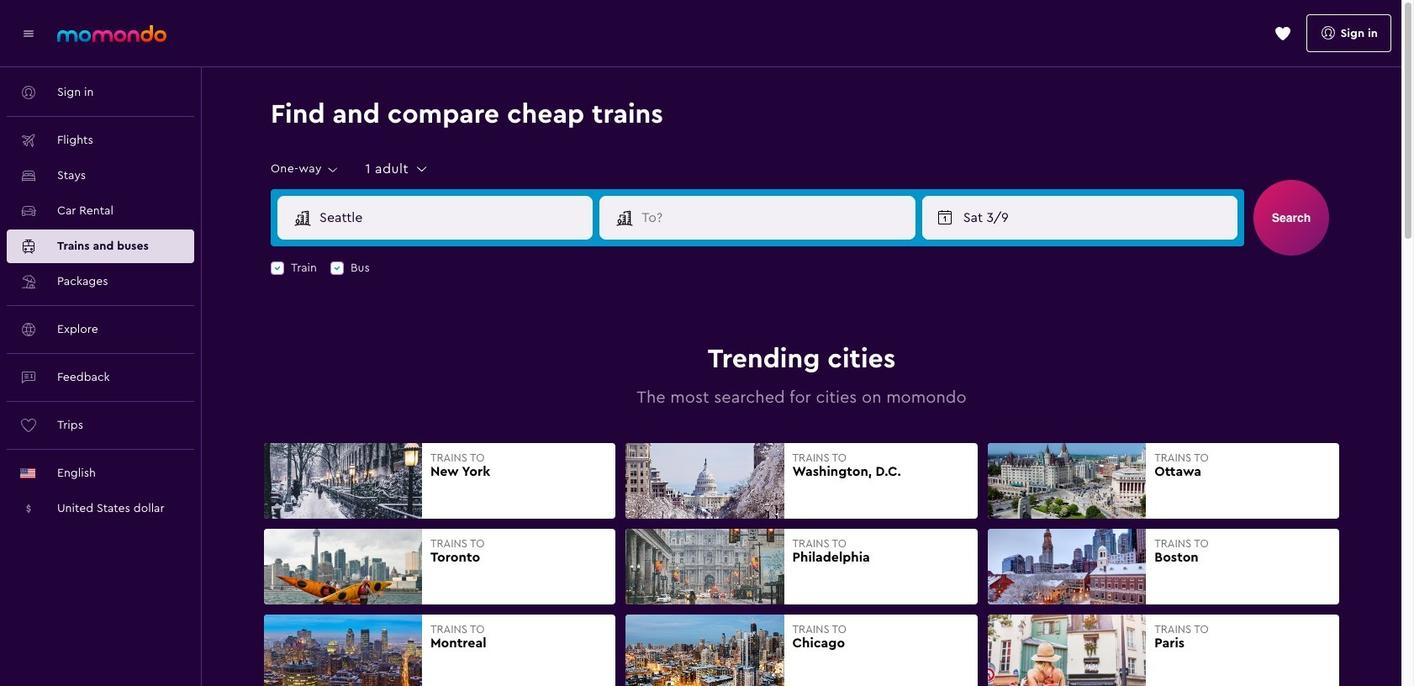 Task type: describe. For each thing, give the bounding box(es) containing it.
united states (english) image
[[20, 468, 35, 478]]

From? text field
[[313, 197, 592, 239]]



Task type: locate. For each thing, give the bounding box(es) containing it.
To? text field
[[635, 197, 914, 239]]

navigation menu image
[[20, 25, 37, 42]]

saturday march 9th element
[[963, 208, 1227, 228]]

Trip type One-way field
[[271, 162, 340, 177]]

open trips drawer image
[[1274, 25, 1291, 42]]



Task type: vqa. For each thing, say whether or not it's contained in the screenshot.
the From? TEXT BOX
yes



